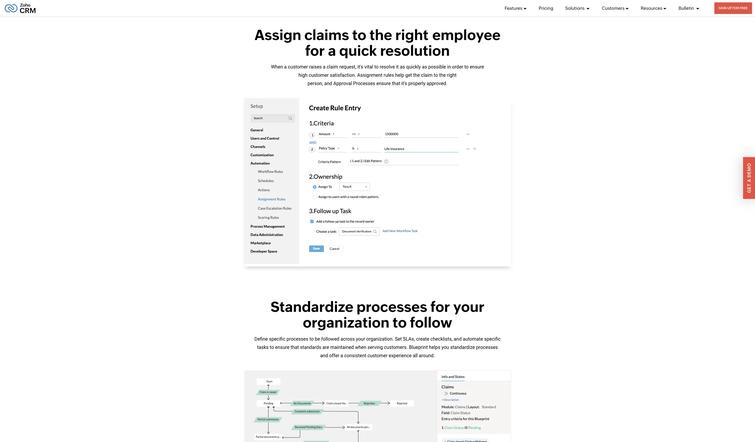 Task type: locate. For each thing, give the bounding box(es) containing it.
raises
[[309, 64, 322, 70]]

0 horizontal spatial your
[[356, 336, 365, 342]]

claims
[[304, 27, 349, 43]]

0 vertical spatial that
[[392, 81, 400, 86]]

quick
[[339, 42, 377, 59]]

that
[[392, 81, 400, 86], [291, 345, 299, 350]]

1 vertical spatial claim
[[421, 73, 433, 78]]

1 horizontal spatial claim
[[421, 73, 433, 78]]

customer up high
[[288, 64, 308, 70]]

are
[[322, 345, 329, 350]]

0 horizontal spatial customer
[[288, 64, 308, 70]]

0 vertical spatial for
[[305, 42, 325, 59]]

0 horizontal spatial specific
[[269, 336, 285, 342]]

define
[[254, 336, 268, 342]]

2 vertical spatial customer
[[368, 353, 388, 359]]

standardize
[[271, 299, 353, 315]]

specific
[[269, 336, 285, 342], [484, 336, 501, 342]]

1 vertical spatial ensure
[[275, 345, 289, 350]]

1 vertical spatial customer
[[309, 73, 329, 78]]

demo
[[747, 163, 752, 178]]

ensure inside define specific processes to be followed across your organization. set slas, create checklists, and automate specific tasks to ensure that standards are maintained when serving customers. blueprint helps you standardize processes and offer a consistent customer experience all around.
[[275, 345, 289, 350]]

ensure inside when a customer raises a claim request, it's vital to resolve it as quickly as possible in order to ensure high customer satisfaction. assignment rules help get the claim to the right person, and approval processes ensure that it's properly approved.
[[376, 81, 391, 86]]

a right offer
[[341, 353, 343, 359]]

1 vertical spatial processes
[[476, 345, 498, 350]]

1 vertical spatial your
[[356, 336, 365, 342]]

get a demo
[[747, 163, 752, 193]]

0 horizontal spatial for
[[305, 42, 325, 59]]

to
[[352, 27, 366, 43], [374, 64, 379, 70], [434, 73, 438, 78], [393, 314, 407, 331], [270, 345, 274, 350]]

assignment
[[357, 73, 383, 78]]

pricing link
[[539, 0, 553, 16]]

processes to
[[287, 336, 314, 342]]

when
[[355, 345, 366, 350]]

request,
[[339, 64, 356, 70]]

up
[[727, 6, 732, 10]]

customers
[[602, 5, 625, 11]]

customer down serving
[[368, 353, 388, 359]]

1 horizontal spatial your
[[453, 299, 485, 315]]

be
[[315, 336, 320, 342]]

resolve it as
[[380, 64, 405, 70]]

0 vertical spatial customer
[[288, 64, 308, 70]]

specific right automate
[[484, 336, 501, 342]]

that down help at the right top of the page
[[392, 81, 400, 86]]

serving
[[368, 345, 383, 350]]

it's down get
[[401, 81, 407, 86]]

for
[[305, 42, 325, 59], [430, 299, 450, 315]]

0 vertical spatial it's
[[357, 64, 363, 70]]

0 vertical spatial processes
[[357, 299, 427, 315]]

around.
[[419, 353, 435, 359]]

standardize your processes with the best crm in insurance industry image
[[244, 370, 511, 442]]

1 vertical spatial for
[[430, 299, 450, 315]]

0 vertical spatial your
[[453, 299, 485, 315]]

followed
[[321, 336, 339, 342]]

0 horizontal spatial ensure
[[275, 345, 289, 350]]

right
[[447, 73, 457, 78]]

1 horizontal spatial the
[[413, 73, 420, 78]]

claim
[[327, 64, 338, 70], [421, 73, 433, 78]]

bulletin link
[[679, 0, 700, 16]]

for inside standardize processes for your organization to follow
[[430, 299, 450, 315]]

0 horizontal spatial it's
[[357, 64, 363, 70]]

assign
[[255, 27, 301, 43]]

and down are
[[320, 353, 328, 359]]

that down processes to
[[291, 345, 299, 350]]

offer
[[329, 353, 339, 359]]

specific right "define" on the bottom of the page
[[269, 336, 285, 342]]

claim up satisfaction. at the left of page
[[327, 64, 338, 70]]

ensure right tasks
[[275, 345, 289, 350]]

to inside define specific processes to be followed across your organization. set slas, create checklists, and automate specific tasks to ensure that standards are maintained when serving customers. blueprint helps you standardize processes and offer a consistent customer experience all around.
[[270, 345, 274, 350]]

1 vertical spatial that
[[291, 345, 299, 350]]

your inside standardize processes for your organization to follow
[[453, 299, 485, 315]]

properly
[[408, 81, 425, 86]]

for
[[733, 6, 739, 10]]

experience
[[389, 353, 412, 359]]

standardize processes for your organization to follow
[[271, 299, 485, 331]]

and up standardize
[[454, 336, 462, 342]]

free
[[740, 6, 748, 10]]

ensure
[[376, 81, 391, 86], [275, 345, 289, 350]]

claim down the as
[[421, 73, 433, 78]]

1 horizontal spatial it's
[[401, 81, 407, 86]]

customer inside define specific processes to be followed across your organization. set slas, create checklists, and automate specific tasks to ensure that standards are maintained when serving customers. blueprint helps you standardize processes and offer a consistent customer experience all around.
[[368, 353, 388, 359]]

a inside define specific processes to be followed across your organization. set slas, create checklists, and automate specific tasks to ensure that standards are maintained when serving customers. blueprint helps you standardize processes and offer a consistent customer experience all around.
[[341, 353, 343, 359]]

1 horizontal spatial ensure
[[376, 81, 391, 86]]

0 horizontal spatial the
[[370, 27, 392, 43]]

right employee
[[395, 27, 501, 43]]

helps
[[429, 345, 440, 350]]

that inside when a customer raises a claim request, it's vital to resolve it as quickly as possible in order to ensure high customer satisfaction. assignment rules help get the claim to the right person, and approval processes ensure that it's properly approved.
[[392, 81, 400, 86]]

maintained
[[330, 345, 354, 350]]

1 horizontal spatial specific
[[484, 336, 501, 342]]

2 horizontal spatial customer
[[368, 353, 388, 359]]

when
[[271, 64, 283, 70]]

1 horizontal spatial processes
[[476, 345, 498, 350]]

automatically assign leads to the right person in the best insurance crm software image
[[244, 98, 511, 265]]

0 horizontal spatial and
[[320, 353, 328, 359]]

1 horizontal spatial for
[[430, 299, 450, 315]]

resources link
[[641, 0, 667, 16]]

2 horizontal spatial the
[[439, 73, 446, 78]]

processes
[[357, 299, 427, 315], [476, 345, 498, 350]]

0 horizontal spatial claim
[[327, 64, 338, 70]]

customer
[[288, 64, 308, 70], [309, 73, 329, 78], [368, 353, 388, 359]]

features
[[505, 5, 522, 11]]

get
[[405, 73, 412, 78]]

person, and approval processes
[[308, 81, 375, 86]]

a
[[328, 42, 336, 59], [284, 64, 287, 70], [323, 64, 326, 70], [341, 353, 343, 359]]

the
[[370, 27, 392, 43], [413, 73, 420, 78], [439, 73, 446, 78]]

all
[[413, 353, 418, 359]]

ensure down rules
[[376, 81, 391, 86]]

2 specific from the left
[[484, 336, 501, 342]]

and
[[454, 336, 462, 342], [320, 353, 328, 359]]

1 horizontal spatial that
[[392, 81, 400, 86]]

your
[[453, 299, 485, 315], [356, 336, 365, 342]]

0 vertical spatial and
[[454, 336, 462, 342]]

resources
[[641, 5, 662, 11]]

blueprint
[[409, 345, 428, 350]]

0 horizontal spatial processes
[[357, 299, 427, 315]]

a
[[747, 179, 752, 183]]

automate
[[463, 336, 483, 342]]

a left quick
[[328, 42, 336, 59]]

0 horizontal spatial that
[[291, 345, 299, 350]]

tasks
[[257, 345, 269, 350]]

it's left "vital"
[[357, 64, 363, 70]]

customer down raises
[[309, 73, 329, 78]]

consistent
[[344, 353, 366, 359]]

solutions
[[565, 5, 586, 11]]

define specific processes to be followed across your organization. set slas, create checklists, and automate specific tasks to ensure that standards are maintained when serving customers. blueprint helps you standardize processes and offer a consistent customer experience all around.
[[254, 336, 501, 359]]

0 vertical spatial ensure
[[376, 81, 391, 86]]

to ensure
[[464, 64, 484, 70]]

follow
[[410, 314, 452, 331]]

create
[[416, 336, 429, 342]]

it's
[[357, 64, 363, 70], [401, 81, 407, 86]]



Task type: vqa. For each thing, say whether or not it's contained in the screenshot.
Bulletin
yes



Task type: describe. For each thing, give the bounding box(es) containing it.
quickly
[[406, 64, 421, 70]]

organization
[[303, 314, 390, 331]]

that inside define specific processes to be followed across your organization. set slas, create checklists, and automate specific tasks to ensure that standards are maintained when serving customers. blueprint helps you standardize processes and offer a consistent customer experience all around.
[[291, 345, 299, 350]]

zoho crm logo image
[[4, 2, 36, 15]]

checklists,
[[431, 336, 453, 342]]

in
[[447, 64, 451, 70]]

1 horizontal spatial and
[[454, 336, 462, 342]]

rules
[[384, 73, 394, 78]]

standards
[[300, 345, 321, 350]]

1 specific from the left
[[269, 336, 285, 342]]

standardize
[[450, 345, 475, 350]]

high
[[298, 73, 308, 78]]

to inside assign claims to the right employee for a quick resolution
[[352, 27, 366, 43]]

a inside assign claims to the right employee for a quick resolution
[[328, 42, 336, 59]]

the inside assign claims to the right employee for a quick resolution
[[370, 27, 392, 43]]

vital
[[364, 64, 373, 70]]

sign up for free link
[[714, 2, 752, 14]]

organization. set
[[366, 336, 402, 342]]

help
[[395, 73, 404, 78]]

possible
[[428, 64, 446, 70]]

get
[[747, 184, 752, 193]]

approved.
[[427, 81, 448, 86]]

1 horizontal spatial customer
[[309, 73, 329, 78]]

processes inside standardize processes for your organization to follow
[[357, 299, 427, 315]]

across
[[341, 336, 355, 342]]

your inside define specific processes to be followed across your organization. set slas, create checklists, and automate specific tasks to ensure that standards are maintained when serving customers. blueprint helps you standardize processes and offer a consistent customer experience all around.
[[356, 336, 365, 342]]

get a demo link
[[743, 157, 755, 199]]

customers.
[[384, 345, 408, 350]]

1 vertical spatial and
[[320, 353, 328, 359]]

resolution
[[380, 42, 450, 59]]

to inside standardize processes for your organization to follow
[[393, 314, 407, 331]]

slas,
[[403, 336, 415, 342]]

assign claims to the right employee for a quick resolution
[[255, 27, 501, 59]]

when a customer raises a claim request, it's vital to resolve it as quickly as possible in order to ensure high customer satisfaction. assignment rules help get the claim to the right person, and approval processes ensure that it's properly approved.
[[271, 64, 484, 86]]

you
[[442, 345, 449, 350]]

pricing
[[539, 5, 553, 11]]

order
[[452, 64, 463, 70]]

features link
[[505, 0, 527, 16]]

solutions link
[[565, 0, 590, 16]]

sign up for free
[[719, 6, 748, 10]]

sign
[[719, 6, 727, 10]]

satisfaction.
[[330, 73, 356, 78]]

processes inside define specific processes to be followed across your organization. set slas, create checklists, and automate specific tasks to ensure that standards are maintained when serving customers. blueprint helps you standardize processes and offer a consistent customer experience all around.
[[476, 345, 498, 350]]

a right raises
[[323, 64, 326, 70]]

1 vertical spatial it's
[[401, 81, 407, 86]]

bulletin
[[679, 5, 695, 11]]

as
[[422, 64, 427, 70]]

a right when
[[284, 64, 287, 70]]

0 vertical spatial claim
[[327, 64, 338, 70]]

for inside assign claims to the right employee for a quick resolution
[[305, 42, 325, 59]]



